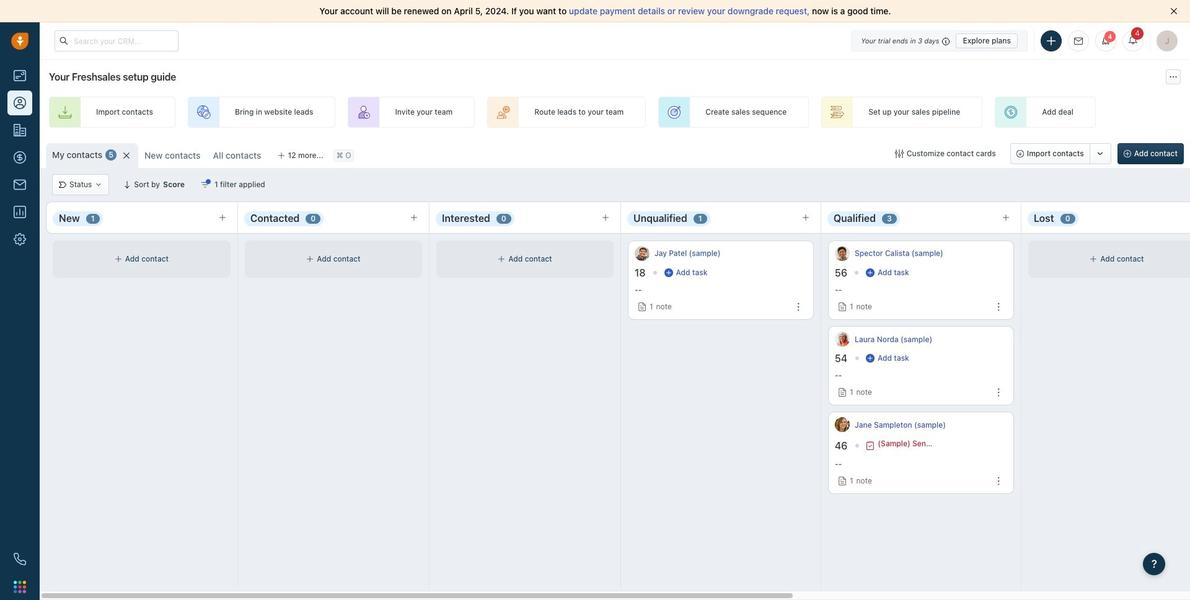 Task type: describe. For each thing, give the bounding box(es) containing it.
phone element
[[7, 547, 32, 572]]

Search your CRM... text field
[[55, 30, 179, 51]]

freshworks switcher image
[[14, 581, 26, 593]]

s image
[[835, 246, 850, 261]]

0 horizontal spatial j image
[[635, 246, 650, 261]]



Task type: locate. For each thing, give the bounding box(es) containing it.
container_wx8msf4aqz5i3rn1 image
[[895, 149, 904, 158], [201, 180, 210, 189], [95, 181, 102, 189], [1090, 255, 1098, 263], [866, 269, 875, 277], [866, 354, 875, 363]]

l image
[[835, 332, 850, 347]]

1 vertical spatial j image
[[835, 418, 850, 432]]

close image
[[1171, 7, 1178, 15]]

1 horizontal spatial j image
[[835, 418, 850, 432]]

phone image
[[14, 553, 26, 566]]

container_wx8msf4aqz5i3rn1 image
[[59, 181, 66, 189], [115, 255, 122, 263], [307, 255, 314, 263], [498, 255, 506, 263], [664, 269, 673, 277], [867, 441, 875, 450]]

j image
[[635, 246, 650, 261], [835, 418, 850, 432]]

group
[[1011, 143, 1112, 164]]

0 vertical spatial j image
[[635, 246, 650, 261]]



Task type: vqa. For each thing, say whether or not it's contained in the screenshot.
Phone icon
yes



